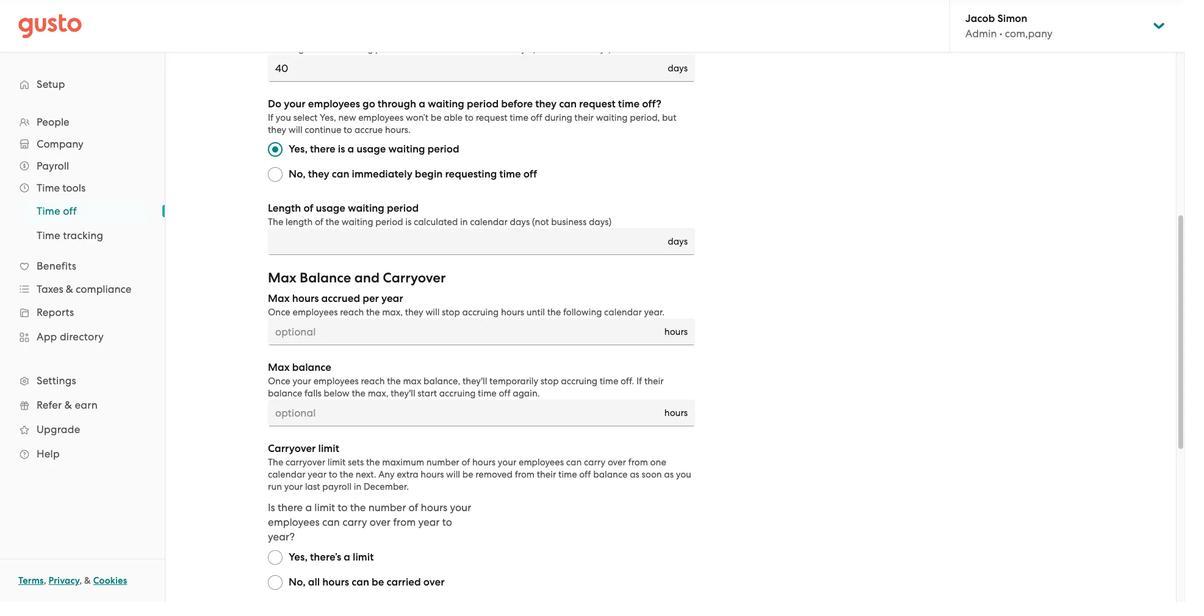 Task type: describe. For each thing, give the bounding box(es) containing it.
balance inside "carryover limit the carryover limit sets the maximum number of hours your employees can carry over from one calendar year to the next. any extra hours will be removed from their time off balance as soon as you run your last payroll in december."
[[593, 469, 628, 480]]

calendar inside 'length of usage waiting period the length of the waiting period is calculated in calendar days (not business days)'
[[470, 217, 508, 228]]

yes, there's a limit
[[289, 551, 374, 564]]

your inside do your employees go through a waiting period before they can request time off? if you select yes, new employees won't be able to request time off during their waiting period, but they will continue to accrue hours.
[[284, 98, 306, 110]]

1 vertical spatial they'll
[[391, 388, 416, 399]]

is
[[268, 502, 275, 514]]

1 horizontal spatial request
[[579, 98, 616, 110]]

is there a limit to the number of hours your employees can carry over from year to year?
[[268, 502, 471, 543]]

extra
[[397, 469, 419, 480]]

terms
[[18, 576, 44, 587]]

time off
[[37, 205, 77, 217]]

taxes
[[37, 283, 63, 295]]

upgrade link
[[12, 419, 153, 441]]

number inside "carryover limit the carryover limit sets the maximum number of hours your employees can carry over from one calendar year to the next. any extra hours will be removed from their time off balance as soon as you run your last payroll in december."
[[427, 457, 460, 468]]

usage inside 'length of usage waiting period the length of the waiting period is calculated in calendar days (not business days)'
[[316, 202, 345, 215]]

tracking
[[63, 230, 103, 242]]

be inside do your employees go through a waiting period before they can request time off? if you select yes, new employees won't be able to request time off during their waiting period, but they will continue to accrue hours.
[[431, 112, 442, 123]]

will inside do your employees go through a waiting period before they can request time off? if you select yes, new employees won't be able to request time off during their waiting period, but they will continue to accrue hours.
[[289, 125, 303, 136]]

carryover
[[286, 457, 325, 468]]

benefits link
[[12, 255, 153, 277]]

time tracking
[[37, 230, 103, 242]]

a inside do your employees go through a waiting period before they can request time off? if you select yes, new employees won't be able to request time off during their waiting period, but they will continue to accrue hours.
[[419, 98, 425, 110]]

if inside max balance once your employees reach the max balance, they'll temporarily stop accruing time off. if their balance falls below the max, they'll start accruing time off again.
[[637, 376, 642, 387]]

off?
[[642, 98, 662, 110]]

Length of usage waiting period text field
[[268, 228, 662, 255]]

tools
[[62, 182, 86, 194]]

falls
[[305, 388, 322, 399]]

yes, for there
[[289, 143, 308, 156]]

hours left until
[[501, 307, 524, 318]]

help
[[37, 448, 60, 460]]

next.
[[356, 469, 376, 480]]

payroll
[[37, 160, 69, 172]]

accrued
[[321, 292, 360, 305]]

jacob
[[966, 12, 995, 25]]

privacy link
[[49, 576, 79, 587]]

taxes & compliance
[[37, 283, 132, 295]]

hours.
[[385, 125, 411, 136]]

0 horizontal spatial request
[[476, 112, 508, 123]]

Length of waiting period text field
[[268, 55, 662, 82]]

before
[[501, 98, 533, 110]]

new
[[338, 112, 356, 123]]

they up 'yes, there is a usage waiting period' option
[[268, 125, 286, 136]]

limit left sets in the bottom of the page
[[328, 457, 346, 468]]

yes, there is a usage waiting period
[[289, 143, 459, 156]]

0 vertical spatial carryover
[[383, 270, 446, 286]]

refer
[[37, 399, 62, 411]]

carry inside is there a limit to the number of hours your employees can carry over from year to year?
[[343, 516, 367, 529]]

max for max hours accrued per year once employees reach the max, they will stop accruing hours until the following calendar year.
[[268, 292, 290, 305]]

0 vertical spatial they'll
[[463, 376, 487, 387]]

jacob simon admin • com,pany
[[966, 12, 1053, 40]]

your inside is there a limit to the number of hours your employees can carry over from year to year?
[[450, 502, 471, 514]]

time off link
[[22, 200, 153, 222]]

max balance and carryover
[[268, 270, 446, 286]]

year inside max hours accrued per year once employees reach the max, they will stop accruing hours until the following calendar year.
[[382, 292, 403, 305]]

removed
[[476, 469, 513, 480]]

admin
[[966, 27, 997, 40]]

is inside 'length of usage waiting period the length of the waiting period is calculated in calendar days (not business days)'
[[406, 217, 412, 228]]

calendar inside "carryover limit the carryover limit sets the maximum number of hours your employees can carry over from one calendar year to the next. any extra hours will be removed from their time off balance as soon as you run your last payroll in december."
[[268, 469, 306, 480]]

they up during on the top left
[[535, 98, 557, 110]]

no, all hours can be carried over
[[289, 576, 445, 589]]

1 , from the left
[[44, 576, 46, 587]]

do
[[268, 98, 282, 110]]

there for yes,
[[310, 143, 336, 156]]

people button
[[12, 111, 153, 133]]

payroll
[[322, 482, 352, 493]]

1 vertical spatial balance
[[268, 388, 302, 399]]

balance,
[[424, 376, 460, 387]]

Yes, there is a usage waiting period radio
[[268, 142, 283, 157]]

once inside max balance once your employees reach the max balance, they'll temporarily stop accruing time off. if their balance falls below the max, they'll start accruing time off again.
[[268, 376, 290, 387]]

time for time tracking
[[37, 230, 60, 242]]

& for earn
[[65, 399, 72, 411]]

the inside 'length of usage waiting period the length of the waiting period is calculated in calendar days (not business days)'
[[326, 217, 339, 228]]

period down no, they can immediately begin requesting time off
[[387, 202, 419, 215]]

reach inside max hours accrued per year once employees reach the max, they will stop accruing hours until the following calendar year.
[[340, 307, 364, 318]]

year inside "carryover limit the carryover limit sets the maximum number of hours your employees can carry over from one calendar year to the next. any extra hours will be removed from their time off balance as soon as you run your last payroll in december."
[[308, 469, 327, 480]]

earn
[[75, 399, 98, 411]]

won't
[[406, 112, 429, 123]]

off.
[[621, 376, 635, 387]]

limit up no, all hours can be carried over
[[353, 551, 374, 564]]

sets
[[348, 457, 364, 468]]

employees inside is there a limit to the number of hours your employees can carry over from year to year?
[[268, 516, 320, 529]]

select
[[293, 112, 318, 123]]

through
[[378, 98, 416, 110]]

requesting
[[445, 168, 497, 181]]

reach inside max balance once your employees reach the max balance, they'll temporarily stop accruing time off. if their balance falls below the max, they'll start accruing time off again.
[[361, 376, 385, 387]]

in inside "carryover limit the carryover limit sets the maximum number of hours your employees can carry over from one calendar year to the next. any extra hours will be removed from their time off balance as soon as you run your last payroll in december."
[[354, 482, 362, 493]]

one
[[651, 457, 667, 468]]

go
[[363, 98, 375, 110]]

0 vertical spatial from
[[628, 457, 648, 468]]

terms link
[[18, 576, 44, 587]]

0 vertical spatial usage
[[357, 143, 386, 156]]

stop inside max balance once your employees reach the max balance, they'll temporarily stop accruing time off. if their balance falls below the max, they'll start accruing time off again.
[[541, 376, 559, 387]]

help link
[[12, 443, 153, 465]]

soon
[[642, 469, 662, 480]]

begin
[[415, 168, 443, 181]]

hours down year.
[[665, 327, 688, 338]]

length
[[268, 202, 301, 215]]

list containing people
[[0, 111, 165, 466]]

time tools
[[37, 182, 86, 194]]

company button
[[12, 133, 153, 155]]

run
[[268, 482, 282, 493]]

all
[[308, 576, 320, 589]]

period,
[[630, 112, 660, 123]]

refer & earn link
[[12, 394, 153, 416]]

calculated inside 'length of usage waiting period the length of the waiting period is calculated in calendar days (not business days)'
[[414, 217, 458, 228]]

their inside max balance once your employees reach the max balance, they'll temporarily stop accruing time off. if their balance falls below the max, they'll start accruing time off again.
[[645, 376, 664, 387]]

compliance
[[76, 283, 132, 295]]

benefits
[[37, 260, 76, 272]]

a inside is there a limit to the number of hours your employees can carry over from year to year?
[[305, 502, 312, 514]]

yes, for there's
[[289, 551, 308, 564]]

max for max balance once your employees reach the max balance, they'll temporarily stop accruing time off. if their balance falls below the max, they'll start accruing time off again.
[[268, 361, 290, 374]]

period down the immediately
[[376, 217, 403, 228]]

days inside 'length of usage waiting period the length of the waiting period is calculated in calendar days (not business days)'
[[510, 217, 530, 228]]

length inside 'length of usage waiting period the length of the waiting period is calculated in calendar days (not business days)'
[[286, 217, 313, 228]]

2 vertical spatial &
[[84, 576, 91, 587]]

they inside max hours accrued per year once employees reach the max, they will stop accruing hours until the following calendar year.
[[405, 307, 424, 318]]

1 (not from the top
[[532, 43, 549, 54]]

time inside "carryover limit the carryover limit sets the maximum number of hours your employees can carry over from one calendar year to the next. any extra hours will be removed from their time off balance as soon as you run your last payroll in december."
[[559, 469, 577, 480]]

reports
[[37, 306, 74, 319]]

number inside is there a limit to the number of hours your employees can carry over from year to year?
[[368, 502, 406, 514]]

1 vertical spatial is
[[338, 143, 345, 156]]

able
[[444, 112, 463, 123]]

calendar up length of waiting period text box
[[470, 43, 508, 54]]

you inside do your employees go through a waiting period before they can request time off? if you select yes, new employees won't be able to request time off during their waiting period, but they will continue to accrue hours.
[[276, 112, 291, 123]]

cookies
[[93, 576, 127, 587]]

over inside is there a limit to the number of hours your employees can carry over from year to year?
[[370, 516, 391, 529]]

calendar inside max hours accrued per year once employees reach the max, they will stop accruing hours until the following calendar year.
[[604, 307, 642, 318]]

length of usage waiting period the length of the waiting period is calculated in calendar days (not business days)
[[268, 202, 612, 228]]

settings link
[[12, 370, 153, 392]]

time tools button
[[12, 177, 153, 199]]

0 vertical spatial is
[[406, 43, 412, 54]]

a right there's
[[344, 551, 350, 564]]

list containing time off
[[0, 199, 165, 248]]

hours right extra
[[421, 469, 444, 480]]

2 , from the left
[[79, 576, 82, 587]]

terms , privacy , & cookies
[[18, 576, 127, 587]]

off inside do your employees go through a waiting period before they can request time off? if you select yes, new employees won't be able to request time off during their waiting period, but they will continue to accrue hours.
[[531, 112, 543, 123]]

their inside "carryover limit the carryover limit sets the maximum number of hours your employees can carry over from one calendar year to the next. any extra hours will be removed from their time off balance as soon as you run your last payroll in december."
[[537, 469, 556, 480]]

upgrade
[[37, 424, 80, 436]]

time tracking link
[[22, 225, 153, 247]]

employees inside max hours accrued per year once employees reach the max, they will stop accruing hours until the following calendar year.
[[293, 307, 338, 318]]

continue
[[305, 125, 341, 136]]

refer & earn
[[37, 399, 98, 411]]

the length of the waiting period is calculated in calendar days (not business days)
[[268, 43, 612, 54]]

setup
[[37, 78, 65, 90]]

will inside max hours accrued per year once employees reach the max, they will stop accruing hours until the following calendar year.
[[426, 307, 440, 318]]

the inside is there a limit to the number of hours your employees can carry over from year to year?
[[350, 502, 366, 514]]



Task type: locate. For each thing, give the bounding box(es) containing it.
1 time from the top
[[37, 182, 60, 194]]

balance left "soon"
[[593, 469, 628, 480]]

1 vertical spatial stop
[[541, 376, 559, 387]]

from inside is there a limit to the number of hours your employees can carry over from year to year?
[[393, 516, 416, 529]]

calculated
[[414, 43, 458, 54], [414, 217, 458, 228]]

request left off?
[[579, 98, 616, 110]]

0 horizontal spatial carry
[[343, 516, 367, 529]]

employees inside max balance once your employees reach the max balance, they'll temporarily stop accruing time off. if their balance falls below the max, they'll start accruing time off again.
[[314, 376, 359, 387]]

no, left all
[[289, 576, 306, 589]]

0 vertical spatial max
[[268, 270, 297, 286]]

0 horizontal spatial carryover
[[268, 443, 316, 455]]

0 vertical spatial &
[[66, 283, 73, 295]]

until
[[527, 307, 545, 318]]

their right during on the top left
[[575, 112, 594, 123]]

0 vertical spatial accruing
[[462, 307, 499, 318]]

2 vertical spatial be
[[372, 576, 384, 589]]

usage right length on the top of page
[[316, 202, 345, 215]]

is up through
[[406, 43, 412, 54]]

in up length of waiting period text box
[[460, 43, 468, 54]]

1 vertical spatial calculated
[[414, 217, 458, 228]]

1 days) from the top
[[589, 43, 612, 54]]

there inside is there a limit to the number of hours your employees can carry over from year to year?
[[278, 502, 303, 514]]

reports link
[[12, 302, 153, 324]]

& right taxes
[[66, 283, 73, 295]]

1 business from the top
[[551, 43, 587, 54]]

be left removed
[[463, 469, 473, 480]]

start
[[418, 388, 437, 399]]

hours right all
[[323, 576, 349, 589]]

1 as from the left
[[630, 469, 640, 480]]

limit down the payroll
[[315, 502, 335, 514]]

period left before at the top
[[467, 98, 499, 110]]

but
[[662, 112, 677, 123]]

accrue
[[355, 125, 383, 136]]

no,
[[289, 168, 306, 181], [289, 576, 306, 589]]

carryover inside "carryover limit the carryover limit sets the maximum number of hours your employees can carry over from one calendar year to the next. any extra hours will be removed from their time off balance as soon as you run your last payroll in december."
[[268, 443, 316, 455]]

0 vertical spatial year
[[382, 292, 403, 305]]

0 vertical spatial no,
[[289, 168, 306, 181]]

if down do
[[268, 112, 274, 123]]

0 vertical spatial over
[[608, 457, 626, 468]]

a down last
[[305, 502, 312, 514]]

employees
[[308, 98, 360, 110], [358, 112, 404, 123], [293, 307, 338, 318], [314, 376, 359, 387], [519, 457, 564, 468], [268, 516, 320, 529]]

reach left 'max'
[[361, 376, 385, 387]]

hours
[[292, 292, 319, 305], [501, 307, 524, 318], [665, 327, 688, 338], [665, 408, 688, 419], [472, 457, 496, 468], [421, 469, 444, 480], [421, 502, 448, 514], [323, 576, 349, 589]]

0 vertical spatial max,
[[382, 307, 403, 318]]

1 vertical spatial (not
[[532, 217, 549, 228]]

over down december.
[[370, 516, 391, 529]]

hours up removed
[[472, 457, 496, 468]]

yes,
[[320, 112, 336, 123], [289, 143, 308, 156], [289, 551, 308, 564]]

1 vertical spatial accruing
[[561, 376, 598, 387]]

last
[[305, 482, 320, 493]]

& for compliance
[[66, 283, 73, 295]]

1 vertical spatial yes,
[[289, 143, 308, 156]]

year?
[[268, 531, 295, 543]]

0 vertical spatial reach
[[340, 307, 364, 318]]

list
[[0, 111, 165, 466], [0, 199, 165, 248]]

length
[[286, 43, 313, 54], [286, 217, 313, 228]]

1 vertical spatial carryover
[[268, 443, 316, 455]]

0 vertical spatial yes,
[[320, 112, 336, 123]]

and
[[355, 270, 380, 286]]

will down select on the top left of the page
[[289, 125, 303, 136]]

usage down accrue
[[357, 143, 386, 156]]

year right 'per'
[[382, 292, 403, 305]]

balance up "falls"
[[292, 361, 331, 374]]

time down time off
[[37, 230, 60, 242]]

time for time tools
[[37, 182, 60, 194]]

time for time off
[[37, 205, 60, 217]]

as down the one
[[664, 469, 674, 480]]

1 horizontal spatial they'll
[[463, 376, 487, 387]]

december.
[[364, 482, 409, 493]]

be left able
[[431, 112, 442, 123]]

year up last
[[308, 469, 327, 480]]

1 horizontal spatial be
[[431, 112, 442, 123]]

off inside list
[[63, 205, 77, 217]]

1 the from the top
[[268, 43, 283, 54]]

carryover limit the carryover limit sets the maximum number of hours your employees can carry over from one calendar year to the next. any extra hours will be removed from their time off balance as soon as you run your last payroll in december.
[[268, 443, 692, 493]]

days) inside 'length of usage waiting period the length of the waiting period is calculated in calendar days (not business days)'
[[589, 217, 612, 228]]

& inside "link"
[[65, 399, 72, 411]]

2 vertical spatial over
[[424, 576, 445, 589]]

Max balance text field
[[268, 400, 659, 427]]

1 vertical spatial number
[[368, 502, 406, 514]]

0 vertical spatial number
[[427, 457, 460, 468]]

business
[[551, 43, 587, 54], [551, 217, 587, 228]]

number right maximum
[[427, 457, 460, 468]]

3 time from the top
[[37, 230, 60, 242]]

, left privacy at the bottom
[[44, 576, 46, 587]]

0 horizontal spatial there
[[278, 502, 303, 514]]

once inside max hours accrued per year once employees reach the max, they will stop accruing hours until the following calendar year.
[[268, 307, 290, 318]]

hours inside is there a limit to the number of hours your employees can carry over from year to year?
[[421, 502, 448, 514]]

time inside time tracking link
[[37, 230, 60, 242]]

1 vertical spatial days)
[[589, 217, 612, 228]]

0 vertical spatial days)
[[589, 43, 612, 54]]

stop inside max hours accrued per year once employees reach the max, they will stop accruing hours until the following calendar year.
[[442, 307, 460, 318]]

reach
[[340, 307, 364, 318], [361, 376, 385, 387]]

carryover right and
[[383, 270, 446, 286]]

0 horizontal spatial ,
[[44, 576, 46, 587]]

stop up max hours accrued per year text field
[[442, 307, 460, 318]]

accruing inside max hours accrued per year once employees reach the max, they will stop accruing hours until the following calendar year.
[[462, 307, 499, 318]]

in down next.
[[354, 482, 362, 493]]

balance
[[300, 270, 351, 286]]

2 days) from the top
[[589, 217, 612, 228]]

can inside is there a limit to the number of hours your employees can carry over from year to year?
[[322, 516, 340, 529]]

they'll right the balance,
[[463, 376, 487, 387]]

0 horizontal spatial usage
[[316, 202, 345, 215]]

yes, right yes, there's a limit option
[[289, 551, 308, 564]]

time inside time off link
[[37, 205, 60, 217]]

the inside 'length of usage waiting period the length of the waiting period is calculated in calendar days (not business days)'
[[268, 217, 283, 228]]

balance
[[292, 361, 331, 374], [268, 388, 302, 399], [593, 469, 628, 480]]

your up select on the top left of the page
[[284, 98, 306, 110]]

the inside "carryover limit the carryover limit sets the maximum number of hours your employees can carry over from one calendar year to the next. any extra hours will be removed from their time off balance as soon as you run your last payroll in december."
[[268, 457, 283, 468]]

0 vertical spatial business
[[551, 43, 587, 54]]

is down no, they can immediately begin requesting time off
[[406, 217, 412, 228]]

2 the from the top
[[268, 217, 283, 228]]

1 horizontal spatial from
[[515, 469, 535, 480]]

of inside "carryover limit the carryover limit sets the maximum number of hours your employees can carry over from one calendar year to the next. any extra hours will be removed from their time off balance as soon as you run your last payroll in december."
[[462, 457, 470, 468]]

1 horizontal spatial you
[[676, 469, 692, 480]]

time down time tools
[[37, 205, 60, 217]]

& left earn
[[65, 399, 72, 411]]

of
[[315, 43, 323, 54], [304, 202, 314, 215], [315, 217, 323, 228], [462, 457, 470, 468], [409, 502, 418, 514]]

over
[[608, 457, 626, 468], [370, 516, 391, 529], [424, 576, 445, 589]]

as left "soon"
[[630, 469, 640, 480]]

your up removed
[[498, 457, 517, 468]]

0 horizontal spatial if
[[268, 112, 274, 123]]

2 horizontal spatial year
[[418, 516, 440, 529]]

No, all hours can be carried over radio
[[268, 576, 283, 590]]

time inside dropdown button
[[37, 182, 60, 194]]

the up run
[[268, 457, 283, 468]]

hours up the one
[[665, 408, 688, 419]]

0 horizontal spatial be
[[372, 576, 384, 589]]

max balance once your employees reach the max balance, they'll temporarily stop accruing time off. if their balance falls below the max, they'll start accruing time off again.
[[268, 361, 664, 399]]

3 the from the top
[[268, 457, 283, 468]]

your up "falls"
[[293, 376, 311, 387]]

2 vertical spatial is
[[406, 217, 412, 228]]

stop
[[442, 307, 460, 318], [541, 376, 559, 387]]

is
[[406, 43, 412, 54], [338, 143, 345, 156], [406, 217, 412, 228]]

max
[[403, 376, 421, 387]]

yes, right 'yes, there is a usage waiting period' option
[[289, 143, 308, 156]]

2 list from the top
[[0, 199, 165, 248]]

from up "soon"
[[628, 457, 648, 468]]

their right removed
[[537, 469, 556, 480]]

hours down maximum
[[421, 502, 448, 514]]

a down the "new"
[[348, 143, 354, 156]]

the down length on the top of page
[[268, 217, 283, 228]]

stop right temporarily
[[541, 376, 559, 387]]

1 once from the top
[[268, 307, 290, 318]]

yes, inside do your employees go through a waiting period before they can request time off? if you select yes, new employees won't be able to request time off during their waiting period, but they will continue to accrue hours.
[[320, 112, 336, 123]]

1 horizontal spatial carry
[[584, 457, 606, 468]]

balance left "falls"
[[268, 388, 302, 399]]

0 horizontal spatial number
[[368, 502, 406, 514]]

1 horizontal spatial year
[[382, 292, 403, 305]]

will
[[289, 125, 303, 136], [426, 307, 440, 318], [446, 469, 460, 480]]

directory
[[60, 331, 104, 343]]

max inside max balance once your employees reach the max balance, they'll temporarily stop accruing time off. if their balance falls below the max, they'll start accruing time off again.
[[268, 361, 290, 374]]

max inside max hours accrued per year once employees reach the max, they will stop accruing hours until the following calendar year.
[[268, 292, 290, 305]]

will up max hours accrued per year text field
[[426, 307, 440, 318]]

0 horizontal spatial their
[[537, 469, 556, 480]]

&
[[66, 283, 73, 295], [65, 399, 72, 411], [84, 576, 91, 587]]

over right carried
[[424, 576, 445, 589]]

0 vertical spatial length
[[286, 43, 313, 54]]

0 vertical spatial be
[[431, 112, 442, 123]]

1 vertical spatial time
[[37, 205, 60, 217]]

1 horizontal spatial number
[[427, 457, 460, 468]]

0 horizontal spatial they'll
[[391, 388, 416, 399]]

be inside "carryover limit the carryover limit sets the maximum number of hours your employees can carry over from one calendar year to the next. any extra hours will be removed from their time off balance as soon as you run your last payroll in december."
[[463, 469, 473, 480]]

calculated up length of waiting period text box
[[414, 43, 458, 54]]

2 max from the top
[[268, 292, 290, 305]]

& left 'cookies' button
[[84, 576, 91, 587]]

waiting
[[342, 43, 373, 54], [428, 98, 464, 110], [596, 112, 628, 123], [389, 143, 425, 156], [348, 202, 385, 215], [342, 217, 373, 228]]

1 horizontal spatial as
[[664, 469, 674, 480]]

payroll button
[[12, 155, 153, 177]]

off inside max balance once your employees reach the max balance, they'll temporarily stop accruing time off. if their balance falls below the max, they'll start accruing time off again.
[[499, 388, 511, 399]]

accruing up max hours accrued per year text field
[[462, 307, 499, 318]]

employees inside "carryover limit the carryover limit sets the maximum number of hours your employees can carry over from one calendar year to the next. any extra hours will be removed from their time off balance as soon as you run your last payroll in december."
[[519, 457, 564, 468]]

calculated up length of usage waiting period text box
[[414, 217, 458, 228]]

, left 'cookies' button
[[79, 576, 82, 587]]

they up max hours accrued per year text field
[[405, 307, 424, 318]]

gusto navigation element
[[0, 52, 165, 486]]

0 vertical spatial once
[[268, 307, 290, 318]]

you down do
[[276, 112, 291, 123]]

time
[[618, 98, 640, 110], [510, 112, 529, 123], [500, 168, 521, 181], [600, 376, 619, 387], [478, 388, 497, 399], [559, 469, 577, 480]]

1 vertical spatial from
[[515, 469, 535, 480]]

is down continue
[[338, 143, 345, 156]]

1 vertical spatial year
[[308, 469, 327, 480]]

max, inside max hours accrued per year once employees reach the max, they will stop accruing hours until the following calendar year.
[[382, 307, 403, 318]]

2 business from the top
[[551, 217, 587, 228]]

your inside max balance once your employees reach the max balance, they'll temporarily stop accruing time off. if their balance falls below the max, they'll start accruing time off again.
[[293, 376, 311, 387]]

0 vertical spatial there
[[310, 143, 336, 156]]

3 max from the top
[[268, 361, 290, 374]]

request down before at the top
[[476, 112, 508, 123]]

of inside is there a limit to the number of hours your employees can carry over from year to year?
[[409, 502, 418, 514]]

1 list from the top
[[0, 111, 165, 466]]

2 no, from the top
[[289, 576, 306, 589]]

period up the begin
[[428, 143, 459, 156]]

1 vertical spatial max,
[[368, 388, 389, 399]]

people
[[37, 116, 69, 128]]

0 vertical spatial will
[[289, 125, 303, 136]]

2 vertical spatial year
[[418, 516, 440, 529]]

0 horizontal spatial you
[[276, 112, 291, 123]]

1 vertical spatial carry
[[343, 516, 367, 529]]

your right run
[[284, 482, 303, 493]]

cookies button
[[93, 574, 127, 588]]

can inside do your employees go through a waiting period before they can request time off? if you select yes, new employees won't be able to request time off during their waiting period, but they will continue to accrue hours.
[[559, 98, 577, 110]]

privacy
[[49, 576, 79, 587]]

no, right no, they can immediately begin requesting time off option
[[289, 168, 306, 181]]

1 vertical spatial max
[[268, 292, 290, 305]]

their inside do your employees go through a waiting period before they can request time off? if you select yes, new employees won't be able to request time off during their waiting period, but they will continue to accrue hours.
[[575, 112, 594, 123]]

app directory
[[37, 331, 104, 343]]

in inside 'length of usage waiting period the length of the waiting period is calculated in calendar days (not business days)'
[[460, 217, 468, 228]]

period up through
[[376, 43, 403, 54]]

there for is
[[278, 502, 303, 514]]

carryover
[[383, 270, 446, 286], [268, 443, 316, 455]]

2 as from the left
[[664, 469, 674, 480]]

& inside dropdown button
[[66, 283, 73, 295]]

will left removed
[[446, 469, 460, 480]]

1 horizontal spatial their
[[575, 112, 594, 123]]

they'll
[[463, 376, 487, 387], [391, 388, 416, 399]]

2 (not from the top
[[532, 217, 549, 228]]

max, right below
[[368, 388, 389, 399]]

limit up carryover
[[318, 443, 339, 455]]

max hours accrued per year once employees reach the max, they will stop accruing hours until the following calendar year.
[[268, 292, 665, 318]]

off inside "carryover limit the carryover limit sets the maximum number of hours your employees can carry over from one calendar year to the next. any extra hours will be removed from their time off balance as soon as you run your last payroll in december."
[[580, 469, 591, 480]]

calendar
[[470, 43, 508, 54], [470, 217, 508, 228], [604, 307, 642, 318], [268, 469, 306, 480]]

per
[[363, 292, 379, 305]]

1 calculated from the top
[[414, 43, 458, 54]]

temporarily
[[490, 376, 539, 387]]

2 once from the top
[[268, 376, 290, 387]]

will inside "carryover limit the carryover limit sets the maximum number of hours your employees can carry over from one calendar year to the next. any extra hours will be removed from their time off balance as soon as you run your last payroll in december."
[[446, 469, 460, 480]]

carryover up carryover
[[268, 443, 316, 455]]

home image
[[18, 14, 82, 38]]

0 horizontal spatial will
[[289, 125, 303, 136]]

their right the off. at bottom
[[645, 376, 664, 387]]

max for max balance and carryover
[[268, 270, 297, 286]]

below
[[324, 388, 350, 399]]

from
[[628, 457, 648, 468], [515, 469, 535, 480], [393, 516, 416, 529]]

no, they can immediately begin requesting time off
[[289, 168, 537, 181]]

1 vertical spatial usage
[[316, 202, 345, 215]]

com,pany
[[1005, 27, 1053, 40]]

max, down max balance and carryover
[[382, 307, 403, 318]]

they right no, they can immediately begin requesting time off option
[[308, 168, 329, 181]]

year inside is there a limit to the number of hours your employees can carry over from year to year?
[[418, 516, 440, 529]]

no, for no, they can immediately begin requesting time off
[[289, 168, 306, 181]]

0 vertical spatial their
[[575, 112, 594, 123]]

as
[[630, 469, 640, 480], [664, 469, 674, 480]]

1 vertical spatial their
[[645, 376, 664, 387]]

you
[[276, 112, 291, 123], [676, 469, 692, 480]]

maximum
[[382, 457, 424, 468]]

if inside do your employees go through a waiting period before they can request time off? if you select yes, new employees won't be able to request time off during their waiting period, but they will continue to accrue hours.
[[268, 112, 274, 123]]

1 vertical spatial there
[[278, 502, 303, 514]]

simon
[[998, 12, 1028, 25]]

number down december.
[[368, 502, 406, 514]]

0 vertical spatial calculated
[[414, 43, 458, 54]]

1 vertical spatial length
[[286, 217, 313, 228]]

1 vertical spatial over
[[370, 516, 391, 529]]

(not
[[532, 43, 549, 54], [532, 217, 549, 228]]

2 calculated from the top
[[414, 217, 458, 228]]

0 horizontal spatial over
[[370, 516, 391, 529]]

there right is
[[278, 502, 303, 514]]

company
[[37, 138, 83, 150]]

be
[[431, 112, 442, 123], [463, 469, 473, 480], [372, 576, 384, 589]]

1 horizontal spatial stop
[[541, 376, 559, 387]]

yes, up continue
[[320, 112, 336, 123]]

over inside "carryover limit the carryover limit sets the maximum number of hours your employees can carry over from one calendar year to the next. any extra hours will be removed from their time off balance as soon as you run your last payroll in december."
[[608, 457, 626, 468]]

Max hours accrued per year text field
[[268, 319, 659, 346]]

business inside 'length of usage waiting period the length of the waiting period is calculated in calendar days (not business days)'
[[551, 217, 587, 228]]

if right the off. at bottom
[[637, 376, 642, 387]]

Yes, there's a limit radio
[[268, 551, 283, 565]]

they'll down 'max'
[[391, 388, 416, 399]]

accruing left the off. at bottom
[[561, 376, 598, 387]]

2 horizontal spatial over
[[608, 457, 626, 468]]

0 horizontal spatial stop
[[442, 307, 460, 318]]

1 horizontal spatial will
[[426, 307, 440, 318]]

do your employees go through a waiting period before they can request time off? if you select yes, new employees won't be able to request time off during their waiting period, but they will continue to accrue hours.
[[268, 98, 677, 136]]

calendar up run
[[268, 469, 306, 480]]

period inside do your employees go through a waiting period before they can request time off? if you select yes, new employees won't be able to request time off during their waiting period, but they will continue to accrue hours.
[[467, 98, 499, 110]]

1 horizontal spatial usage
[[357, 143, 386, 156]]

2 vertical spatial accruing
[[439, 388, 476, 399]]

carry inside "carryover limit the carryover limit sets the maximum number of hours your employees can carry over from one calendar year to the next. any extra hours will be removed from their time off balance as soon as you run your last payroll in december."
[[584, 457, 606, 468]]

they
[[535, 98, 557, 110], [268, 125, 286, 136], [308, 168, 329, 181], [405, 307, 424, 318]]

1 vertical spatial the
[[268, 217, 283, 228]]

max, inside max balance once your employees reach the max balance, they'll temporarily stop accruing time off. if their balance falls below the max, they'll start accruing time off again.
[[368, 388, 389, 399]]

in up length of usage waiting period text box
[[460, 217, 468, 228]]

time down 'payroll'
[[37, 182, 60, 194]]

1 horizontal spatial over
[[424, 576, 445, 589]]

your down "carryover limit the carryover limit sets the maximum number of hours your employees can carry over from one calendar year to the next. any extra hours will be removed from their time off balance as soon as you run your last payroll in december."
[[450, 502, 471, 514]]

1 horizontal spatial ,
[[79, 576, 82, 587]]

0 vertical spatial request
[[579, 98, 616, 110]]

during
[[545, 112, 572, 123]]

1 vertical spatial &
[[65, 399, 72, 411]]

app directory link
[[12, 326, 153, 348]]

calendar up length of usage waiting period text box
[[470, 217, 508, 228]]

request
[[579, 98, 616, 110], [476, 112, 508, 123]]

1 vertical spatial you
[[676, 469, 692, 480]]

0 vertical spatial balance
[[292, 361, 331, 374]]

limit inside is there a limit to the number of hours your employees can carry over from year to year?
[[315, 502, 335, 514]]

(not inside 'length of usage waiting period the length of the waiting period is calculated in calendar days (not business days)'
[[532, 217, 549, 228]]

carried
[[387, 576, 421, 589]]

settings
[[37, 375, 76, 387]]

hours down balance at the left
[[292, 292, 319, 305]]

there's
[[310, 551, 341, 564]]

1 vertical spatial be
[[463, 469, 473, 480]]

1 vertical spatial no,
[[289, 576, 306, 589]]

1 vertical spatial reach
[[361, 376, 385, 387]]

0 vertical spatial (not
[[532, 43, 549, 54]]

,
[[44, 576, 46, 587], [79, 576, 82, 587]]

1 no, from the top
[[289, 168, 306, 181]]

•
[[1000, 27, 1003, 40]]

any
[[379, 469, 395, 480]]

2 horizontal spatial be
[[463, 469, 473, 480]]

2 vertical spatial the
[[268, 457, 283, 468]]

to
[[465, 112, 474, 123], [344, 125, 352, 136], [329, 469, 338, 480], [338, 502, 348, 514], [442, 516, 452, 529]]

you inside "carryover limit the carryover limit sets the maximum number of hours your employees can carry over from one calendar year to the next. any extra hours will be removed from their time off balance as soon as you run your last payroll in december."
[[676, 469, 692, 480]]

in
[[460, 43, 468, 54], [460, 217, 468, 228], [354, 482, 362, 493]]

once
[[268, 307, 290, 318], [268, 376, 290, 387]]

2 time from the top
[[37, 205, 60, 217]]

No, they can immediately begin requesting time off radio
[[268, 167, 283, 182]]

carry
[[584, 457, 606, 468], [343, 516, 367, 529]]

1 max from the top
[[268, 270, 297, 286]]

over left the one
[[608, 457, 626, 468]]

calendar left year.
[[604, 307, 642, 318]]

1 vertical spatial request
[[476, 112, 508, 123]]

a up won't
[[419, 98, 425, 110]]

2 vertical spatial from
[[393, 516, 416, 529]]

the up do
[[268, 43, 283, 54]]

year down extra
[[418, 516, 440, 529]]

max
[[268, 270, 297, 286], [268, 292, 290, 305], [268, 361, 290, 374]]

1 length from the top
[[286, 43, 313, 54]]

0 vertical spatial you
[[276, 112, 291, 123]]

2 horizontal spatial from
[[628, 457, 648, 468]]

2 vertical spatial will
[[446, 469, 460, 480]]

1 vertical spatial will
[[426, 307, 440, 318]]

no, for no, all hours can be carried over
[[289, 576, 306, 589]]

to inside "carryover limit the carryover limit sets the maximum number of hours your employees can carry over from one calendar year to the next. any extra hours will be removed from their time off balance as soon as you run your last payroll in december."
[[329, 469, 338, 480]]

you right "soon"
[[676, 469, 692, 480]]

immediately
[[352, 168, 413, 181]]

can inside "carryover limit the carryover limit sets the maximum number of hours your employees can carry over from one calendar year to the next. any extra hours will be removed from their time off balance as soon as you run your last payroll in december."
[[566, 457, 582, 468]]

0 horizontal spatial as
[[630, 469, 640, 480]]

0 vertical spatial if
[[268, 112, 274, 123]]

0 vertical spatial in
[[460, 43, 468, 54]]

2 length from the top
[[286, 217, 313, 228]]

2 vertical spatial max
[[268, 361, 290, 374]]



Task type: vqa. For each thing, say whether or not it's contained in the screenshot.
'COMPANY'
yes



